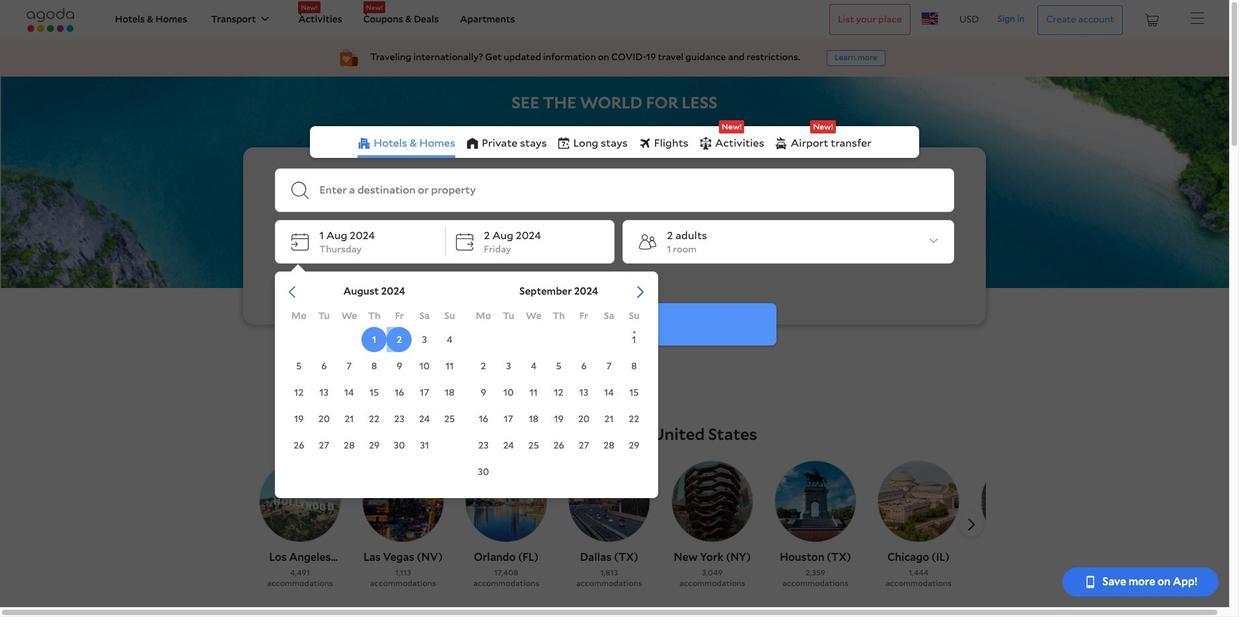 Task type: describe. For each thing, give the bounding box(es) containing it.
1 grid from the left
[[287, 285, 462, 486]]

row group for 1st "grid" from left
[[287, 327, 462, 458]]

Enter a destination or property text field
[[320, 184, 945, 197]]

2 tab from the left
[[775, 120, 872, 158]]

2 grid from the left
[[471, 285, 647, 486]]

heading for 1st "grid" from left
[[287, 285, 462, 305]]

previous month image
[[287, 286, 300, 299]]



Task type: vqa. For each thing, say whether or not it's contained in the screenshot.
1st row group from the left
yes



Task type: locate. For each thing, give the bounding box(es) containing it.
dialog
[[275, 264, 659, 498]]

row group
[[287, 327, 462, 458], [471, 327, 647, 485]]

12 image
[[930, 238, 938, 245]]

grid
[[287, 285, 462, 486], [471, 285, 647, 486]]

row
[[287, 306, 462, 326], [471, 306, 647, 326], [287, 327, 462, 352], [287, 354, 462, 379], [471, 354, 647, 379], [287, 380, 462, 405], [471, 380, 647, 405], [287, 407, 462, 432], [471, 407, 647, 432], [287, 433, 462, 458], [471, 433, 647, 458]]

english image
[[922, 12, 939, 25]]

heading
[[287, 285, 462, 305], [471, 285, 647, 305]]

2 heading from the left
[[471, 285, 647, 305]]

1 horizontal spatial heading
[[471, 285, 647, 305]]

0 horizontal spatial heading
[[287, 285, 462, 305]]

2 row group from the left
[[471, 327, 647, 485]]

tab list
[[310, 120, 920, 158]]

1 horizontal spatial grid
[[471, 285, 647, 486]]

1 tab from the left
[[700, 120, 765, 158]]

1 row group from the left
[[287, 327, 462, 458]]

1 horizontal spatial row group
[[471, 327, 647, 485]]

1 horizontal spatial tab
[[775, 120, 872, 158]]

0 horizontal spatial tab
[[700, 120, 765, 158]]

next destination image
[[965, 518, 979, 532]]

0 horizontal spatial row group
[[287, 327, 462, 458]]

0 horizontal spatial grid
[[287, 285, 462, 486]]

primary logo image
[[21, 8, 80, 32]]

heading for 1st "grid" from the right
[[471, 285, 647, 305]]

1 heading from the left
[[287, 285, 462, 305]]

tab
[[700, 120, 765, 158], [775, 120, 872, 158]]

next month image
[[634, 286, 647, 299]]

row group for 1st "grid" from the right
[[471, 327, 647, 485]]



